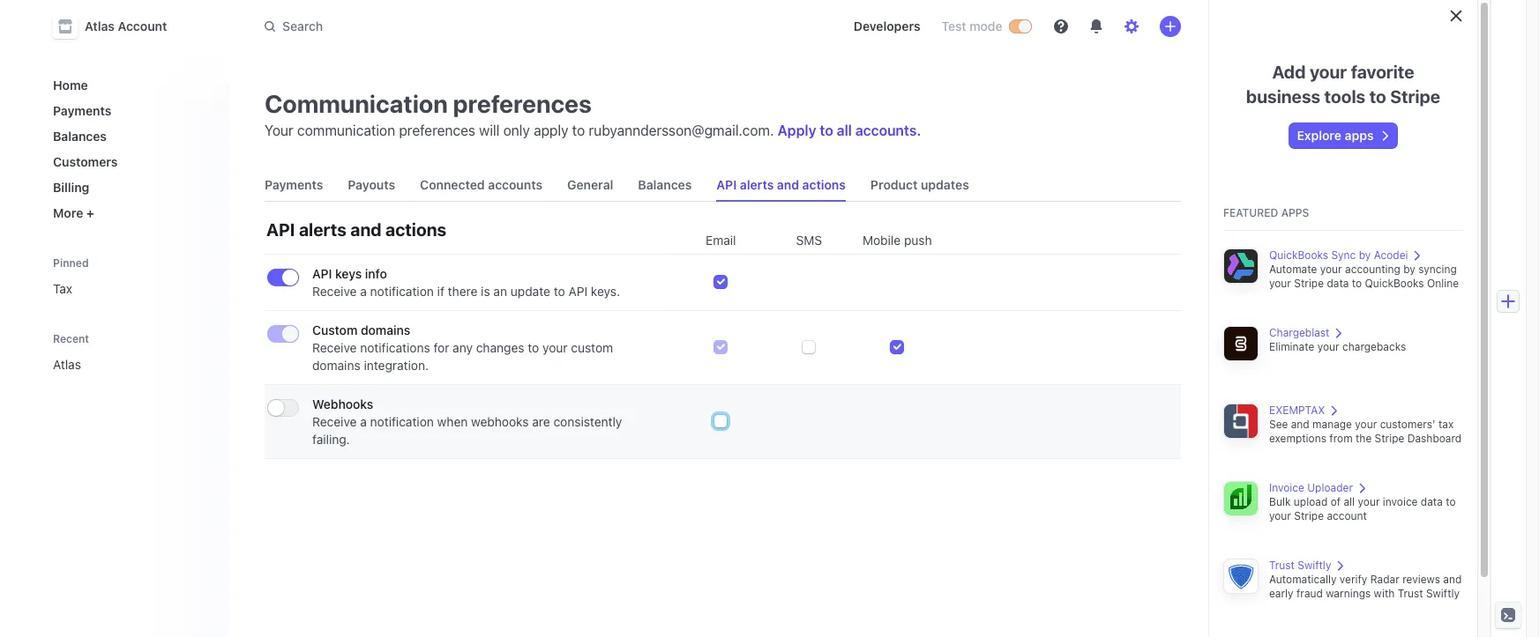 Task type: describe. For each thing, give the bounding box(es) containing it.
mode
[[970, 19, 1002, 34]]

api alerts and actions inside tab list
[[717, 177, 846, 192]]

to inside the add your favorite business tools to stripe
[[1369, 86, 1386, 107]]

apps
[[1345, 128, 1374, 143]]

there
[[448, 284, 478, 299]]

see and manage your customers' tax exemptions from the stripe dashboard
[[1269, 418, 1462, 445]]

atlas for atlas account
[[85, 19, 115, 34]]

bulk upload of all your invoice data to your stripe account
[[1269, 496, 1456, 523]]

exemptax image
[[1223, 404, 1259, 439]]

developers link
[[847, 12, 927, 41]]

and inside automatically verify radar reviews and early fraud warnings with trust swiftly
[[1443, 573, 1462, 587]]

0 horizontal spatial actions
[[385, 220, 446, 240]]

early
[[1269, 587, 1294, 601]]

trust swiftly image
[[1223, 559, 1259, 594]]

rubyanndersson@gmail.com.
[[589, 123, 774, 138]]

balances inside tab list
[[638, 177, 692, 192]]

0 vertical spatial preferences
[[453, 89, 592, 118]]

explore apps
[[1297, 128, 1374, 143]]

failing.
[[312, 432, 350, 447]]

sync
[[1331, 249, 1356, 262]]

a inside api keys info receive a notification if there is an update to api keys.
[[360, 284, 367, 299]]

trust swiftly
[[1269, 559, 1331, 572]]

automate
[[1269, 263, 1317, 276]]

invoice
[[1383, 496, 1418, 509]]

api alerts and actions link
[[709, 169, 853, 201]]

1 vertical spatial payments link
[[258, 169, 330, 201]]

eliminate your chargebacks
[[1269, 340, 1406, 354]]

verify
[[1340, 573, 1367, 587]]

to inside api keys info receive a notification if there is an update to api keys.
[[554, 284, 565, 299]]

tools
[[1324, 86, 1366, 107]]

fraud
[[1297, 587, 1323, 601]]

notification inside api keys info receive a notification if there is an update to api keys.
[[370, 284, 434, 299]]

receive inside custom domains receive notifications for any changes to your custom domains integration.
[[312, 340, 357, 355]]

all inside communication preferences your communication preferences will only apply to rubyanndersson@gmail.com. apply to all accounts.
[[837, 123, 852, 138]]

connected
[[420, 177, 485, 192]]

keys.
[[591, 284, 620, 299]]

settings image
[[1124, 19, 1138, 34]]

automate your accounting by syncing your stripe data to quickbooks online
[[1269, 263, 1459, 290]]

test mode
[[942, 19, 1002, 34]]

your down chargeblast
[[1317, 340, 1339, 354]]

custom
[[571, 340, 613, 355]]

your inside custom domains receive notifications for any changes to your custom domains integration.
[[542, 340, 568, 355]]

custom domains receive notifications for any changes to your custom domains integration.
[[312, 323, 613, 373]]

tax
[[53, 281, 72, 296]]

api inside api alerts and actions link
[[717, 177, 737, 192]]

to right apply
[[572, 123, 585, 138]]

all inside the bulk upload of all your invoice data to your stripe account
[[1344, 496, 1355, 509]]

updates
[[921, 177, 969, 192]]

payments inside core navigation links "element"
[[53, 103, 111, 118]]

chargeblast
[[1269, 326, 1330, 340]]

by inside automate your accounting by syncing your stripe data to quickbooks online
[[1403, 263, 1416, 276]]

0 horizontal spatial quickbooks
[[1269, 249, 1328, 262]]

explore apps link
[[1290, 123, 1397, 148]]

keys
[[335, 266, 362, 281]]

stripe inside the bulk upload of all your invoice data to your stripe account
[[1294, 510, 1324, 523]]

product
[[870, 177, 918, 192]]

product updates
[[870, 177, 969, 192]]

payouts
[[348, 177, 395, 192]]

atlas account
[[85, 19, 167, 34]]

pin to navigation image
[[199, 358, 213, 372]]

atlas link
[[46, 350, 191, 379]]

pinned navigation links element
[[46, 249, 219, 303]]

general link
[[560, 169, 620, 201]]

warnings
[[1326, 587, 1371, 601]]

your down quickbooks sync by acodei
[[1320, 263, 1342, 276]]

mobile push
[[863, 233, 932, 248]]

balances inside core navigation links "element"
[[53, 129, 107, 144]]

0 vertical spatial payments link
[[46, 96, 215, 125]]

for
[[434, 340, 449, 355]]

core navigation links element
[[46, 71, 215, 228]]

mobile
[[863, 233, 901, 248]]

test
[[942, 19, 966, 34]]

connected accounts
[[420, 177, 543, 192]]

upload
[[1294, 496, 1328, 509]]

to inside custom domains receive notifications for any changes to your custom domains integration.
[[528, 340, 539, 355]]

add
[[1272, 62, 1306, 82]]

stripe inside see and manage your customers' tax exemptions from the stripe dashboard
[[1375, 432, 1404, 445]]

pinned
[[53, 257, 89, 270]]

email
[[706, 233, 736, 248]]

clear history image
[[199, 333, 210, 344]]

your inside see and manage your customers' tax exemptions from the stripe dashboard
[[1355, 418, 1377, 431]]

tax
[[1439, 418, 1454, 431]]

reviews
[[1403, 573, 1440, 587]]

apply
[[778, 123, 816, 138]]

payouts link
[[341, 169, 402, 201]]

featured apps
[[1223, 206, 1309, 220]]

trust inside automatically verify radar reviews and early fraud warnings with trust swiftly
[[1398, 587, 1423, 601]]

explore
[[1297, 128, 1342, 143]]

customers'
[[1380, 418, 1436, 431]]

chargeblast image
[[1223, 326, 1259, 362]]

webhooks receive a notification when webhooks are consistently failing.
[[312, 397, 622, 447]]

account
[[1327, 510, 1367, 523]]

help image
[[1054, 19, 1068, 34]]

only
[[503, 123, 530, 138]]

api keys info receive a notification if there is an update to api keys.
[[312, 266, 620, 299]]

automatically
[[1269, 573, 1337, 587]]

stripe inside automate your accounting by syncing your stripe data to quickbooks online
[[1294, 277, 1324, 290]]

uploader
[[1307, 482, 1353, 495]]

when
[[437, 415, 468, 430]]

+
[[86, 206, 94, 221]]

featured
[[1223, 206, 1278, 220]]

integration.
[[364, 358, 429, 373]]

is
[[481, 284, 490, 299]]

communication preferences your communication preferences will only apply to rubyanndersson@gmail.com. apply to all accounts.
[[265, 89, 921, 138]]

general
[[567, 177, 613, 192]]

eliminate
[[1269, 340, 1315, 354]]

communication
[[265, 89, 448, 118]]

changes
[[476, 340, 524, 355]]

automatically verify radar reviews and early fraud warnings with trust swiftly
[[1269, 573, 1462, 601]]

your
[[265, 123, 294, 138]]



Task type: locate. For each thing, give the bounding box(es) containing it.
are
[[532, 415, 550, 430]]

favorite
[[1351, 62, 1414, 82]]

domains
[[361, 323, 410, 338], [312, 358, 360, 373]]

webhooks
[[471, 415, 529, 430]]

to right "apply"
[[820, 123, 833, 138]]

1 vertical spatial actions
[[385, 220, 446, 240]]

0 vertical spatial by
[[1359, 249, 1371, 262]]

developers
[[854, 19, 920, 34]]

invoice
[[1269, 482, 1304, 495]]

tab list containing payments
[[258, 169, 1181, 202]]

0 vertical spatial a
[[360, 284, 367, 299]]

dashboard
[[1407, 432, 1462, 445]]

1 vertical spatial all
[[1344, 496, 1355, 509]]

stripe inside the add your favorite business tools to stripe
[[1390, 86, 1440, 107]]

receive inside api keys info receive a notification if there is an update to api keys.
[[312, 284, 357, 299]]

payments link up customers link
[[46, 96, 215, 125]]

0 vertical spatial quickbooks
[[1269, 249, 1328, 262]]

Search text field
[[254, 10, 751, 43]]

and inside see and manage your customers' tax exemptions from the stripe dashboard
[[1291, 418, 1310, 431]]

by up accounting
[[1359, 249, 1371, 262]]

1 vertical spatial swiftly
[[1426, 587, 1460, 601]]

payments down home at the left
[[53, 103, 111, 118]]

receive down custom
[[312, 340, 357, 355]]

1 vertical spatial data
[[1421, 496, 1443, 509]]

recent
[[53, 333, 89, 346]]

1 receive from the top
[[312, 284, 357, 299]]

webhooks
[[312, 397, 373, 412]]

0 horizontal spatial trust
[[1269, 559, 1295, 572]]

from
[[1330, 432, 1353, 445]]

quickbooks sync by acodei image
[[1223, 249, 1259, 284]]

actions up sms
[[802, 177, 846, 192]]

2 receive from the top
[[312, 340, 357, 355]]

1 vertical spatial atlas
[[53, 357, 81, 372]]

an
[[493, 284, 507, 299]]

your down bulk
[[1269, 510, 1291, 523]]

a inside the webhooks receive a notification when webhooks are consistently failing.
[[360, 415, 367, 430]]

Search search field
[[254, 10, 751, 43]]

balances link down the rubyanndersson@gmail.com.
[[631, 169, 699, 201]]

to inside the bulk upload of all your invoice data to your stripe account
[[1446, 496, 1456, 509]]

0 vertical spatial alerts
[[740, 177, 774, 192]]

1 horizontal spatial swiftly
[[1426, 587, 1460, 601]]

to
[[1369, 86, 1386, 107], [572, 123, 585, 138], [820, 123, 833, 138], [1352, 277, 1362, 290], [554, 284, 565, 299], [528, 340, 539, 355], [1446, 496, 1456, 509]]

preferences up only at the left of page
[[453, 89, 592, 118]]

payments link down your
[[258, 169, 330, 201]]

1 horizontal spatial api alerts and actions
[[717, 177, 846, 192]]

actions inside tab list
[[802, 177, 846, 192]]

a down the webhooks
[[360, 415, 367, 430]]

1 vertical spatial notification
[[370, 415, 434, 430]]

1 vertical spatial balances
[[638, 177, 692, 192]]

notification down info
[[370, 284, 434, 299]]

1 horizontal spatial atlas
[[85, 19, 115, 34]]

1 vertical spatial by
[[1403, 263, 1416, 276]]

0 vertical spatial atlas
[[85, 19, 115, 34]]

payments link
[[46, 96, 215, 125], [258, 169, 330, 201]]

quickbooks up automate
[[1269, 249, 1328, 262]]

2 notification from the top
[[370, 415, 434, 430]]

api alerts and actions down "apply"
[[717, 177, 846, 192]]

to down accounting
[[1352, 277, 1362, 290]]

0 vertical spatial trust
[[1269, 559, 1295, 572]]

invoice uploader
[[1269, 482, 1353, 495]]

0 horizontal spatial swiftly
[[1298, 559, 1331, 572]]

notification left when
[[370, 415, 434, 430]]

more +
[[53, 206, 94, 221]]

data inside automate your accounting by syncing your stripe data to quickbooks online
[[1327, 277, 1349, 290]]

see
[[1269, 418, 1288, 431]]

1 a from the top
[[360, 284, 367, 299]]

1 horizontal spatial by
[[1403, 263, 1416, 276]]

stripe
[[1390, 86, 1440, 107], [1294, 277, 1324, 290], [1375, 432, 1404, 445], [1294, 510, 1324, 523]]

home
[[53, 78, 88, 93]]

push
[[904, 233, 932, 248]]

payments down your
[[265, 177, 323, 192]]

1 vertical spatial receive
[[312, 340, 357, 355]]

1 horizontal spatial data
[[1421, 496, 1443, 509]]

0 vertical spatial api alerts and actions
[[717, 177, 846, 192]]

by
[[1359, 249, 1371, 262], [1403, 263, 1416, 276]]

1 vertical spatial a
[[360, 415, 367, 430]]

your inside the add your favorite business tools to stripe
[[1310, 62, 1347, 82]]

1 vertical spatial quickbooks
[[1365, 277, 1424, 290]]

2 a from the top
[[360, 415, 367, 430]]

invoice uploader image
[[1223, 482, 1259, 517]]

1 horizontal spatial balances
[[638, 177, 692, 192]]

a down info
[[360, 284, 367, 299]]

receive
[[312, 284, 357, 299], [312, 340, 357, 355], [312, 415, 357, 430]]

update
[[511, 284, 550, 299]]

0 horizontal spatial alerts
[[299, 220, 346, 240]]

actions
[[802, 177, 846, 192], [385, 220, 446, 240]]

tab list
[[258, 169, 1181, 202]]

any
[[453, 340, 473, 355]]

online
[[1427, 277, 1459, 290]]

1 vertical spatial preferences
[[399, 123, 475, 138]]

add your favorite business tools to stripe
[[1246, 62, 1440, 107]]

trust up automatically
[[1269, 559, 1295, 572]]

to down the favorite
[[1369, 86, 1386, 107]]

0 vertical spatial swiftly
[[1298, 559, 1331, 572]]

receive up failing.
[[312, 415, 357, 430]]

balances link
[[46, 122, 215, 151], [631, 169, 699, 201]]

swiftly up automatically
[[1298, 559, 1331, 572]]

and up exemptions
[[1291, 418, 1310, 431]]

exemptions
[[1269, 432, 1327, 445]]

balances
[[53, 129, 107, 144], [638, 177, 692, 192]]

data
[[1327, 277, 1349, 290], [1421, 496, 1443, 509]]

1 horizontal spatial payments
[[265, 177, 323, 192]]

atlas left account
[[85, 19, 115, 34]]

1 vertical spatial domains
[[312, 358, 360, 373]]

1 horizontal spatial trust
[[1398, 587, 1423, 601]]

0 vertical spatial payments
[[53, 103, 111, 118]]

1 horizontal spatial actions
[[802, 177, 846, 192]]

balances down the rubyanndersson@gmail.com.
[[638, 177, 692, 192]]

your up the
[[1355, 418, 1377, 431]]

manage
[[1313, 418, 1352, 431]]

3 receive from the top
[[312, 415, 357, 430]]

swiftly inside automatically verify radar reviews and early fraud warnings with trust swiftly
[[1426, 587, 1460, 601]]

a
[[360, 284, 367, 299], [360, 415, 367, 430]]

0 horizontal spatial balances
[[53, 129, 107, 144]]

1 horizontal spatial balances link
[[631, 169, 699, 201]]

1 notification from the top
[[370, 284, 434, 299]]

0 horizontal spatial payments link
[[46, 96, 215, 125]]

and down payouts link
[[350, 220, 382, 240]]

0 vertical spatial actions
[[802, 177, 846, 192]]

1 horizontal spatial quickbooks
[[1365, 277, 1424, 290]]

apply
[[534, 123, 569, 138]]

preferences
[[453, 89, 592, 118], [399, 123, 475, 138]]

0 vertical spatial all
[[837, 123, 852, 138]]

1 vertical spatial payments
[[265, 177, 323, 192]]

1 horizontal spatial all
[[1344, 496, 1355, 509]]

0 vertical spatial data
[[1327, 277, 1349, 290]]

sms
[[796, 233, 822, 248]]

balances up customers
[[53, 129, 107, 144]]

1 vertical spatial alerts
[[299, 220, 346, 240]]

0 horizontal spatial data
[[1327, 277, 1349, 290]]

atlas down the recent
[[53, 357, 81, 372]]

stripe down automate
[[1294, 277, 1324, 290]]

receive inside the webhooks receive a notification when webhooks are consistently failing.
[[312, 415, 357, 430]]

trust down reviews
[[1398, 587, 1423, 601]]

accounts.
[[855, 123, 921, 138]]

will
[[479, 123, 500, 138]]

1 vertical spatial balances link
[[631, 169, 699, 201]]

quickbooks down accounting
[[1365, 277, 1424, 290]]

all right of
[[1344, 496, 1355, 509]]

data inside the bulk upload of all your invoice data to your stripe account
[[1421, 496, 1443, 509]]

notification inside the webhooks receive a notification when webhooks are consistently failing.
[[370, 415, 434, 430]]

preferences left will
[[399, 123, 475, 138]]

the
[[1356, 432, 1372, 445]]

alerts inside tab list
[[740, 177, 774, 192]]

all left accounts.
[[837, 123, 852, 138]]

apply to all accounts. button
[[778, 123, 921, 138]]

1 vertical spatial trust
[[1398, 587, 1423, 601]]

0 vertical spatial balances
[[53, 129, 107, 144]]

payments inside tab list
[[265, 177, 323, 192]]

customers
[[53, 154, 118, 169]]

billing link
[[46, 173, 215, 202]]

bulk
[[1269, 496, 1291, 509]]

data right invoice
[[1421, 496, 1443, 509]]

billing
[[53, 180, 89, 195]]

syncing
[[1419, 263, 1457, 276]]

stripe down the favorite
[[1390, 86, 1440, 107]]

atlas account button
[[53, 14, 185, 39]]

with
[[1374, 587, 1395, 601]]

0 horizontal spatial balances link
[[46, 122, 215, 151]]

customers link
[[46, 147, 215, 176]]

receive down keys
[[312, 284, 357, 299]]

connected accounts link
[[413, 169, 550, 201]]

balances link down home link
[[46, 122, 215, 151]]

1 horizontal spatial payments link
[[258, 169, 330, 201]]

quickbooks sync by acodei
[[1269, 249, 1408, 262]]

accounts
[[488, 177, 543, 192]]

swiftly down reviews
[[1426, 587, 1460, 601]]

info
[[365, 266, 387, 281]]

1 horizontal spatial alerts
[[740, 177, 774, 192]]

0 horizontal spatial all
[[837, 123, 852, 138]]

actions down connected
[[385, 220, 446, 240]]

apps
[[1281, 206, 1309, 220]]

by down acodei
[[1403, 263, 1416, 276]]

quickbooks
[[1269, 249, 1328, 262], [1365, 277, 1424, 290]]

atlas inside recent navigation links element
[[53, 357, 81, 372]]

0 horizontal spatial atlas
[[53, 357, 81, 372]]

0 horizontal spatial payments
[[53, 103, 111, 118]]

your up tools
[[1310, 62, 1347, 82]]

to right invoice
[[1446, 496, 1456, 509]]

0 vertical spatial notification
[[370, 284, 434, 299]]

product updates link
[[863, 169, 976, 201]]

to inside automate your accounting by syncing your stripe data to quickbooks online
[[1352, 277, 1362, 290]]

account
[[118, 19, 167, 34]]

quickbooks inside automate your accounting by syncing your stripe data to quickbooks online
[[1365, 277, 1424, 290]]

your
[[1310, 62, 1347, 82], [1320, 263, 1342, 276], [1269, 277, 1291, 290], [542, 340, 568, 355], [1317, 340, 1339, 354], [1355, 418, 1377, 431], [1358, 496, 1380, 509], [1269, 510, 1291, 523]]

stripe down the upload
[[1294, 510, 1324, 523]]

more
[[53, 206, 83, 221]]

0 vertical spatial receive
[[312, 284, 357, 299]]

stripe down customers'
[[1375, 432, 1404, 445]]

atlas inside button
[[85, 19, 115, 34]]

custom
[[312, 323, 358, 338]]

search
[[282, 19, 323, 34]]

of
[[1331, 496, 1341, 509]]

atlas for atlas
[[53, 357, 81, 372]]

0 horizontal spatial by
[[1359, 249, 1371, 262]]

radar
[[1370, 573, 1400, 587]]

acodei
[[1374, 249, 1408, 262]]

data down quickbooks sync by acodei
[[1327, 277, 1349, 290]]

your down automate
[[1269, 277, 1291, 290]]

0 vertical spatial balances link
[[46, 122, 215, 151]]

domains up the notifications
[[361, 323, 410, 338]]

recent navigation links element
[[35, 325, 229, 379]]

your left custom
[[542, 340, 568, 355]]

to right update
[[554, 284, 565, 299]]

and inside tab list
[[777, 177, 799, 192]]

domains down custom
[[312, 358, 360, 373]]

1 vertical spatial api alerts and actions
[[266, 220, 446, 240]]

0 vertical spatial domains
[[361, 323, 410, 338]]

chargebacks
[[1342, 340, 1406, 354]]

and right reviews
[[1443, 573, 1462, 587]]

and down "apply"
[[777, 177, 799, 192]]

if
[[437, 284, 444, 299]]

api alerts and actions up keys
[[266, 220, 446, 240]]

0 horizontal spatial api alerts and actions
[[266, 220, 446, 240]]

to right changes
[[528, 340, 539, 355]]

2 vertical spatial receive
[[312, 415, 357, 430]]

payments
[[53, 103, 111, 118], [265, 177, 323, 192]]

your up account
[[1358, 496, 1380, 509]]



Task type: vqa. For each thing, say whether or not it's contained in the screenshot.
Product updates link on the right of page
yes



